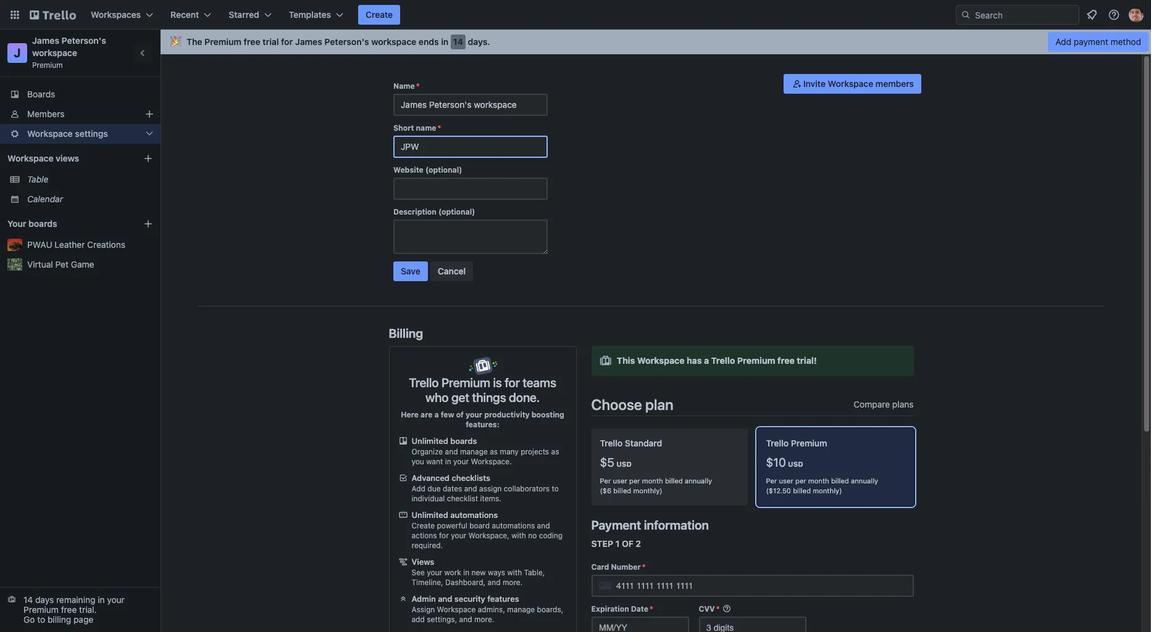 Task type: vqa. For each thing, say whether or not it's contained in the screenshot.


Task type: describe. For each thing, give the bounding box(es) containing it.
per user per month billed annually ($6 billed monthly)
[[600, 477, 712, 495]]

trial.
[[79, 605, 97, 616]]

your inside the unlimited automations create powerful board automations and actions for your workspace, with no coding required.
[[451, 532, 466, 541]]

save button
[[393, 262, 428, 282]]

work
[[444, 569, 461, 578]]

card number *
[[591, 563, 646, 572]]

members
[[876, 78, 914, 89]]

choose plan
[[591, 396, 673, 414]]

pet
[[55, 259, 69, 270]]

actions
[[412, 532, 437, 541]]

compare plans
[[854, 400, 914, 410]]

free inside banner
[[244, 36, 260, 47]]

per for $10
[[795, 477, 806, 485]]

trello for trello standard
[[600, 438, 623, 449]]

🎉 the premium free trial for james peterson's workspace ends in 14 days.
[[170, 36, 490, 47]]

cancel button
[[430, 262, 473, 282]]

dashboard,
[[445, 579, 485, 588]]

dates
[[443, 485, 462, 494]]

0 vertical spatial a
[[704, 356, 709, 366]]

cancel
[[438, 266, 466, 277]]

who
[[425, 391, 449, 405]]

to inside advanced checklists add due dates and assign collaborators to individual checklist items.
[[552, 485, 559, 494]]

0 notifications image
[[1084, 7, 1099, 22]]

description (optional)
[[393, 207, 475, 217]]

organize
[[412, 448, 443, 457]]

your inside unlimited boards organize and manage as many projects as you want in your workspace.
[[453, 458, 469, 467]]

1 horizontal spatial james
[[295, 36, 322, 47]]

per for $5
[[629, 477, 640, 485]]

website
[[393, 165, 424, 175]]

step
[[591, 539, 613, 549]]

create inside the unlimited automations create powerful board automations and actions for your workspace, with no coding required.
[[412, 522, 435, 531]]

admins,
[[478, 606, 505, 615]]

payment
[[591, 519, 641, 533]]

($6
[[600, 487, 611, 495]]

calendar link
[[27, 193, 153, 206]]

is
[[493, 376, 502, 390]]

user for $5
[[613, 477, 627, 485]]

per for $5
[[600, 477, 611, 485]]

james peterson's workspace premium
[[32, 35, 108, 70]]

open cvv tooltip image
[[722, 605, 731, 614]]

done.
[[509, 391, 540, 405]]

1
[[615, 539, 620, 549]]

checklist
[[447, 495, 478, 504]]

organizationdetailform element
[[393, 82, 548, 287]]

premium inside james peterson's workspace premium
[[32, 61, 63, 70]]

page
[[73, 615, 93, 626]]

projects
[[521, 448, 549, 457]]

the
[[186, 36, 202, 47]]

you
[[412, 458, 424, 467]]

date
[[631, 605, 648, 614]]

per for $10
[[766, 477, 777, 485]]

create button
[[358, 5, 400, 25]]

and inside views see your work in new ways with table, timeline, dashboard, and more.
[[488, 579, 501, 588]]

a inside here are a few of your productivity boosting features:
[[434, 411, 439, 420]]

here
[[401, 411, 419, 420]]

james inside james peterson's workspace premium
[[32, 35, 59, 46]]

choose
[[591, 396, 642, 414]]

add board image
[[143, 219, 153, 229]]

website (optional)
[[393, 165, 462, 175]]

go
[[23, 615, 35, 626]]

game
[[71, 259, 94, 270]]

cvv
[[699, 605, 715, 614]]

virtual
[[27, 259, 53, 270]]

workspace settings button
[[0, 124, 161, 144]]

workspace inside workspace settings "popup button"
[[27, 128, 73, 139]]

required.
[[412, 542, 443, 551]]

here are a few of your productivity boosting features:
[[401, 411, 564, 430]]

settings
[[75, 128, 108, 139]]

things
[[472, 391, 506, 405]]

name
[[393, 82, 415, 91]]

checklists
[[452, 474, 490, 484]]

ways
[[488, 569, 505, 578]]

search image
[[961, 10, 971, 20]]

* for expiration
[[650, 605, 653, 614]]

views see your work in new ways with table, timeline, dashboard, and more.
[[412, 558, 545, 588]]

in right 'ends'
[[441, 36, 449, 47]]

unlimited boards organize and manage as many projects as you want in your workspace.
[[412, 437, 559, 467]]

confetti image
[[170, 36, 182, 47]]

1 horizontal spatial add
[[1055, 36, 1071, 47]]

add payment method link
[[1048, 32, 1149, 52]]

calendar
[[27, 194, 63, 204]]

standard
[[625, 438, 662, 449]]

your inside the 14 days remaining in your premium free trial. go to billing page
[[107, 595, 125, 606]]

workspaces
[[91, 9, 141, 20]]

0 vertical spatial automations
[[450, 511, 498, 521]]

few
[[441, 411, 454, 420]]

workspace inside admin and security features assign workspace admins, manage boards, add settings, and more.
[[437, 606, 476, 615]]

and inside unlimited boards organize and manage as many projects as you want in your workspace.
[[445, 448, 458, 457]]

of for are
[[456, 411, 464, 420]]

in inside views see your work in new ways with table, timeline, dashboard, and more.
[[463, 569, 469, 578]]

2 as from the left
[[551, 448, 559, 457]]

of for information
[[622, 539, 634, 549]]

🎉
[[170, 36, 182, 47]]

coding
[[539, 532, 563, 541]]

starred
[[229, 9, 259, 20]]

(optional) for description (optional)
[[438, 207, 475, 217]]

monthly) for $10
[[813, 487, 842, 495]]

trello standard
[[600, 438, 662, 449]]

manage inside unlimited boards organize and manage as many projects as you want in your workspace.
[[460, 448, 488, 457]]

and inside the unlimited automations create powerful board automations and actions for your workspace, with no coding required.
[[537, 522, 550, 531]]

create inside button
[[366, 9, 393, 20]]

free for this workspace has a trello premium free trial!
[[777, 356, 795, 366]]

name *
[[393, 82, 420, 91]]

name
[[416, 124, 436, 133]]

monthly) for $5
[[633, 487, 662, 495]]

powerful
[[437, 522, 467, 531]]

table link
[[27, 174, 153, 186]]

invite workspace members button
[[784, 74, 921, 94]]

$10
[[766, 456, 786, 470]]

usd for $5
[[616, 461, 632, 469]]

payment
[[1074, 36, 1108, 47]]

$5
[[600, 456, 614, 470]]

get
[[451, 391, 469, 405]]

workspace left has
[[637, 356, 685, 366]]

j
[[14, 46, 21, 60]]

number
[[611, 563, 641, 572]]

starred button
[[221, 5, 279, 25]]

billing
[[389, 327, 423, 341]]

cvv *
[[699, 605, 720, 614]]

boards
[[27, 89, 55, 99]]

user for $10
[[779, 477, 793, 485]]

add inside advanced checklists add due dates and assign collaborators to individual checklist items.
[[412, 485, 425, 494]]

usd for $10
[[788, 461, 803, 469]]

* for card
[[642, 563, 646, 572]]



Task type: locate. For each thing, give the bounding box(es) containing it.
2 unlimited from the top
[[412, 511, 448, 521]]

0 vertical spatial for
[[281, 36, 293, 47]]

unlimited down individual in the bottom left of the page
[[412, 511, 448, 521]]

and down ways
[[488, 579, 501, 588]]

for down powerful
[[439, 532, 449, 541]]

add
[[1055, 36, 1071, 47], [412, 485, 425, 494]]

want
[[426, 458, 443, 467]]

0 horizontal spatial per
[[629, 477, 640, 485]]

trello up '$10'
[[766, 438, 789, 449]]

free for 14 days remaining in your premium free trial. go to billing page
[[61, 605, 77, 616]]

1 horizontal spatial per
[[795, 477, 806, 485]]

of right 1
[[622, 539, 634, 549]]

for inside the unlimited automations create powerful board automations and actions for your workspace, with no coding required.
[[439, 532, 449, 541]]

individual
[[412, 495, 445, 504]]

month inside per user per month billed annually ($6 billed monthly)
[[642, 477, 663, 485]]

1 horizontal spatial as
[[551, 448, 559, 457]]

of inside the payment information step 1 of 2
[[622, 539, 634, 549]]

your up features:
[[466, 411, 482, 420]]

with inside views see your work in new ways with table, timeline, dashboard, and more.
[[507, 569, 522, 578]]

unlimited for unlimited boards
[[412, 437, 448, 446]]

0 horizontal spatial per
[[600, 477, 611, 485]]

0 vertical spatial free
[[244, 36, 260, 47]]

per inside per user per month billed annually ($6 billed monthly)
[[629, 477, 640, 485]]

your
[[7, 219, 26, 229]]

annually
[[685, 477, 712, 485], [851, 477, 878, 485]]

as right projects
[[551, 448, 559, 457]]

workspace down 'create' button
[[371, 36, 416, 47]]

workspace down security
[[437, 606, 476, 615]]

create up actions
[[412, 522, 435, 531]]

automations up no
[[492, 522, 535, 531]]

james peterson (jamespeterson93) image
[[1129, 7, 1144, 22]]

* for short
[[438, 124, 441, 133]]

boards inside unlimited boards organize and manage as many projects as you want in your workspace.
[[450, 437, 477, 446]]

per inside per user per month billed annually ($6 billed monthly)
[[600, 477, 611, 485]]

0 horizontal spatial for
[[281, 36, 293, 47]]

month for $5
[[642, 477, 663, 485]]

1 vertical spatial to
[[37, 615, 45, 626]]

annually for $10
[[851, 477, 878, 485]]

more. for features
[[474, 616, 494, 625]]

and up coding
[[537, 522, 550, 531]]

1 per from the left
[[600, 477, 611, 485]]

2 user from the left
[[779, 477, 793, 485]]

month down trello premium
[[808, 477, 829, 485]]

boards for unlimited
[[450, 437, 477, 446]]

workspace right j
[[32, 48, 77, 58]]

manage inside admin and security features assign workspace admins, manage boards, add settings, and more.
[[507, 606, 535, 615]]

1 horizontal spatial peterson's
[[324, 36, 369, 47]]

per
[[629, 477, 640, 485], [795, 477, 806, 485]]

0 vertical spatial 14
[[453, 36, 463, 47]]

trello for trello premium is for teams who get things done.
[[409, 376, 439, 390]]

unlimited up organize
[[412, 437, 448, 446]]

1 horizontal spatial 14
[[453, 36, 463, 47]]

1 horizontal spatial monthly)
[[813, 487, 842, 495]]

1 horizontal spatial a
[[704, 356, 709, 366]]

0 horizontal spatial to
[[37, 615, 45, 626]]

boards link
[[0, 85, 161, 104]]

per user per month billed annually ($12.50 billed monthly)
[[766, 477, 878, 495]]

peterson's down back to home image
[[62, 35, 106, 46]]

boards down features:
[[450, 437, 477, 446]]

in right "trial."
[[98, 595, 105, 606]]

1 horizontal spatial free
[[244, 36, 260, 47]]

and inside advanced checklists add due dates and assign collaborators to individual checklist items.
[[464, 485, 477, 494]]

and right organize
[[445, 448, 458, 457]]

1 monthly) from the left
[[633, 487, 662, 495]]

0 horizontal spatial boards
[[28, 219, 57, 229]]

user down $5 usd in the bottom of the page
[[613, 477, 627, 485]]

with left no
[[511, 532, 526, 541]]

in right want
[[445, 458, 451, 467]]

admin
[[412, 595, 436, 605]]

workspace down "members"
[[27, 128, 73, 139]]

banner containing 🎉
[[161, 30, 1151, 54]]

1 user from the left
[[613, 477, 627, 485]]

in inside the 14 days remaining in your premium free trial. go to billing page
[[98, 595, 105, 606]]

add left the payment
[[1055, 36, 1071, 47]]

1 horizontal spatial usd
[[788, 461, 803, 469]]

your right "trial."
[[107, 595, 125, 606]]

0 vertical spatial create
[[366, 9, 393, 20]]

1 vertical spatial with
[[507, 569, 522, 578]]

with inside the unlimited automations create powerful board automations and actions for your workspace, with no coding required.
[[511, 532, 526, 541]]

trello for trello premium
[[766, 438, 789, 449]]

monthly) inside per user per month billed annually ($6 billed monthly)
[[633, 487, 662, 495]]

1 horizontal spatial per
[[766, 477, 777, 485]]

1 horizontal spatial workspace
[[371, 36, 416, 47]]

1 vertical spatial a
[[434, 411, 439, 420]]

workspace inside james peterson's workspace premium
[[32, 48, 77, 58]]

see
[[412, 569, 425, 578]]

trial
[[263, 36, 279, 47]]

more.
[[503, 579, 523, 588], [474, 616, 494, 625]]

2 vertical spatial free
[[61, 605, 77, 616]]

pwau leather creations
[[27, 240, 125, 250]]

unlimited inside the unlimited automations create powerful board automations and actions for your workspace, with no coding required.
[[412, 511, 448, 521]]

and up 'settings,'
[[438, 595, 452, 605]]

0 horizontal spatial create
[[366, 9, 393, 20]]

0 horizontal spatial monthly)
[[633, 487, 662, 495]]

automations up board
[[450, 511, 498, 521]]

j link
[[7, 43, 27, 63]]

boards up pwau
[[28, 219, 57, 229]]

your up checklists
[[453, 458, 469, 467]]

1 horizontal spatial of
[[622, 539, 634, 549]]

usd inside $5 usd
[[616, 461, 632, 469]]

0 horizontal spatial james
[[32, 35, 59, 46]]

manage down features at bottom
[[507, 606, 535, 615]]

1 month from the left
[[642, 477, 663, 485]]

compare
[[854, 400, 890, 410]]

james down back to home image
[[32, 35, 59, 46]]

0 vertical spatial more.
[[503, 579, 523, 588]]

as
[[490, 448, 498, 457], [551, 448, 559, 457]]

boards for your
[[28, 219, 57, 229]]

(optional) right "website"
[[425, 165, 462, 175]]

0 horizontal spatial free
[[61, 605, 77, 616]]

per down $5 usd in the bottom of the page
[[629, 477, 640, 485]]

0 vertical spatial manage
[[460, 448, 488, 457]]

in inside unlimited boards organize and manage as many projects as you want in your workspace.
[[445, 458, 451, 467]]

1 horizontal spatial more.
[[503, 579, 523, 588]]

features
[[487, 595, 519, 605]]

usd
[[616, 461, 632, 469], [788, 461, 803, 469]]

0 vertical spatial (optional)
[[425, 165, 462, 175]]

1 unlimited from the top
[[412, 437, 448, 446]]

a right has
[[704, 356, 709, 366]]

your inside here are a few of your productivity boosting features:
[[466, 411, 482, 420]]

to inside the 14 days remaining in your premium free trial. go to billing page
[[37, 615, 45, 626]]

1 vertical spatial add
[[412, 485, 425, 494]]

your up the 'timeline,'
[[427, 569, 442, 578]]

0 horizontal spatial peterson's
[[62, 35, 106, 46]]

1 vertical spatial free
[[777, 356, 795, 366]]

unlimited for unlimited automations
[[412, 511, 448, 521]]

month inside per user per month billed annually ($12.50 billed monthly)
[[808, 477, 829, 485]]

a right are
[[434, 411, 439, 420]]

2 vertical spatial for
[[439, 532, 449, 541]]

workspace inside invite workspace members button
[[828, 78, 873, 89]]

advanced
[[412, 474, 450, 484]]

$5 usd
[[600, 456, 632, 470]]

more. inside views see your work in new ways with table, timeline, dashboard, and more.
[[503, 579, 523, 588]]

your inside views see your work in new ways with table, timeline, dashboard, and more.
[[427, 569, 442, 578]]

go to billing page link
[[23, 615, 93, 626]]

james down templates
[[295, 36, 322, 47]]

0 vertical spatial boards
[[28, 219, 57, 229]]

peterson's inside james peterson's workspace premium
[[62, 35, 106, 46]]

user inside per user per month billed annually ($12.50 billed monthly)
[[779, 477, 793, 485]]

trello right has
[[711, 356, 735, 366]]

trello up who
[[409, 376, 439, 390]]

recent button
[[163, 5, 219, 25]]

views
[[56, 153, 79, 164]]

1 per from the left
[[629, 477, 640, 485]]

1 vertical spatial manage
[[507, 606, 535, 615]]

for inside trello premium is for teams who get things done.
[[505, 376, 520, 390]]

usd inside $10 usd
[[788, 461, 803, 469]]

and down checklists
[[464, 485, 477, 494]]

create up 🎉 the premium free trial for james peterson's workspace ends in 14 days.
[[366, 9, 393, 20]]

leather
[[55, 240, 85, 250]]

of right few
[[456, 411, 464, 420]]

2 annually from the left
[[851, 477, 878, 485]]

billing
[[48, 615, 71, 626]]

to right go at bottom
[[37, 615, 45, 626]]

Search field
[[971, 6, 1079, 24]]

workspace views
[[7, 153, 79, 164]]

add up individual in the bottom left of the page
[[412, 485, 425, 494]]

back to home image
[[30, 5, 76, 25]]

for right is
[[505, 376, 520, 390]]

1 vertical spatial unlimited
[[412, 511, 448, 521]]

1 vertical spatial of
[[622, 539, 634, 549]]

1 vertical spatial boards
[[450, 437, 477, 446]]

(optional) for website (optional)
[[425, 165, 462, 175]]

2 usd from the left
[[788, 461, 803, 469]]

14 left days.
[[453, 36, 463, 47]]

no
[[528, 532, 537, 541]]

days.
[[468, 36, 490, 47]]

2 horizontal spatial free
[[777, 356, 795, 366]]

per up ($12.50
[[766, 477, 777, 485]]

save
[[401, 266, 420, 277]]

workspace up the table
[[7, 153, 53, 164]]

per inside per user per month billed annually ($12.50 billed monthly)
[[766, 477, 777, 485]]

1 horizontal spatial annually
[[851, 477, 878, 485]]

for right trial
[[281, 36, 293, 47]]

0 vertical spatial of
[[456, 411, 464, 420]]

add
[[412, 616, 425, 625]]

peterson's down templates dropdown button
[[324, 36, 369, 47]]

0 horizontal spatial annually
[[685, 477, 712, 485]]

workspace right invite
[[828, 78, 873, 89]]

0 horizontal spatial add
[[412, 485, 425, 494]]

to right collaborators
[[552, 485, 559, 494]]

pwau
[[27, 240, 52, 250]]

1 vertical spatial workspace
[[32, 48, 77, 58]]

0 vertical spatial with
[[511, 532, 526, 541]]

0 horizontal spatial month
[[642, 477, 663, 485]]

14 left the days
[[23, 595, 33, 606]]

remaining
[[56, 595, 95, 606]]

expiration date *
[[591, 605, 653, 614]]

1 horizontal spatial for
[[439, 532, 449, 541]]

trello up $5
[[600, 438, 623, 449]]

more. down ways
[[503, 579, 523, 588]]

your boards with 2 items element
[[7, 217, 125, 232]]

recent
[[170, 9, 199, 20]]

monthly) inside per user per month billed annually ($12.50 billed monthly)
[[813, 487, 842, 495]]

0 horizontal spatial as
[[490, 448, 498, 457]]

annually inside per user per month billed annually ($6 billed monthly)
[[685, 477, 712, 485]]

0 vertical spatial unlimited
[[412, 437, 448, 446]]

collaborators
[[504, 485, 550, 494]]

14 inside the 14 days remaining in your premium free trial. go to billing page
[[23, 595, 33, 606]]

0 horizontal spatial manage
[[460, 448, 488, 457]]

1 usd from the left
[[616, 461, 632, 469]]

2 month from the left
[[808, 477, 829, 485]]

more. inside admin and security features assign workspace admins, manage boards, add settings, and more.
[[474, 616, 494, 625]]

2 per from the left
[[766, 477, 777, 485]]

free
[[244, 36, 260, 47], [777, 356, 795, 366], [61, 605, 77, 616]]

1 vertical spatial for
[[505, 376, 520, 390]]

board
[[469, 522, 490, 531]]

user inside per user per month billed annually ($6 billed monthly)
[[613, 477, 627, 485]]

0 vertical spatial workspace
[[371, 36, 416, 47]]

more. for work
[[503, 579, 523, 588]]

1 horizontal spatial user
[[779, 477, 793, 485]]

short
[[393, 124, 414, 133]]

free inside the 14 days remaining in your premium free trial. go to billing page
[[61, 605, 77, 616]]

teams
[[523, 376, 556, 390]]

1 vertical spatial create
[[412, 522, 435, 531]]

0 horizontal spatial a
[[434, 411, 439, 420]]

monthly) right ($6
[[633, 487, 662, 495]]

this
[[617, 356, 635, 366]]

(optional) right description in the left of the page
[[438, 207, 475, 217]]

method
[[1111, 36, 1141, 47]]

usd right '$10'
[[788, 461, 803, 469]]

1 as from the left
[[490, 448, 498, 457]]

automations
[[450, 511, 498, 521], [492, 522, 535, 531]]

2 per from the left
[[795, 477, 806, 485]]

None text field
[[393, 94, 548, 116], [393, 136, 548, 158], [393, 220, 548, 254], [393, 94, 548, 116], [393, 136, 548, 158], [393, 220, 548, 254]]

*
[[416, 82, 420, 91], [438, 124, 441, 133], [642, 563, 646, 572], [650, 605, 653, 614], [716, 605, 720, 614]]

workspace.
[[471, 458, 512, 467]]

0 horizontal spatial more.
[[474, 616, 494, 625]]

boards,
[[537, 606, 563, 615]]

2 horizontal spatial for
[[505, 376, 520, 390]]

0 horizontal spatial workspace
[[32, 48, 77, 58]]

1 horizontal spatial month
[[808, 477, 829, 485]]

annually for $5
[[685, 477, 712, 485]]

virtual pet game link
[[27, 259, 153, 271]]

trello inside trello premium is for teams who get things done.
[[409, 376, 439, 390]]

items.
[[480, 495, 501, 504]]

table,
[[524, 569, 545, 578]]

templates button
[[281, 5, 351, 25]]

with right ways
[[507, 569, 522, 578]]

as up "workspace."
[[490, 448, 498, 457]]

more. down admins,
[[474, 616, 494, 625]]

templates
[[289, 9, 331, 20]]

description
[[393, 207, 436, 217]]

create
[[366, 9, 393, 20], [412, 522, 435, 531]]

due
[[428, 485, 441, 494]]

trello premium
[[766, 438, 827, 449]]

per up ($6
[[600, 477, 611, 485]]

add payment method
[[1055, 36, 1141, 47]]

members
[[27, 109, 65, 119]]

your down powerful
[[451, 532, 466, 541]]

sm image
[[791, 78, 803, 90]]

1 vertical spatial (optional)
[[438, 207, 475, 217]]

to
[[552, 485, 559, 494], [37, 615, 45, 626]]

1 annually from the left
[[685, 477, 712, 485]]

card
[[591, 563, 609, 572]]

unlimited
[[412, 437, 448, 446], [412, 511, 448, 521]]

1 vertical spatial 14
[[23, 595, 33, 606]]

2 monthly) from the left
[[813, 487, 842, 495]]

days
[[35, 595, 54, 606]]

banner
[[161, 30, 1151, 54]]

per down $10 usd
[[795, 477, 806, 485]]

0 horizontal spatial usd
[[616, 461, 632, 469]]

$10 usd
[[766, 456, 803, 470]]

0 horizontal spatial of
[[456, 411, 464, 420]]

month down standard
[[642, 477, 663, 485]]

boosting
[[532, 411, 564, 420]]

peterson's inside banner
[[324, 36, 369, 47]]

None text field
[[393, 178, 548, 200]]

1 horizontal spatial manage
[[507, 606, 535, 615]]

0 horizontal spatial 14
[[23, 595, 33, 606]]

primary element
[[0, 0, 1151, 30]]

1 vertical spatial automations
[[492, 522, 535, 531]]

workspace navigation collapse icon image
[[135, 44, 152, 62]]

james peterson's workspace link
[[32, 35, 108, 58]]

settings,
[[427, 616, 457, 625]]

annually inside per user per month billed annually ($12.50 billed monthly)
[[851, 477, 878, 485]]

premium inside trello premium is for teams who get things done.
[[441, 376, 490, 390]]

in up dashboard,
[[463, 569, 469, 578]]

1 horizontal spatial create
[[412, 522, 435, 531]]

0 vertical spatial to
[[552, 485, 559, 494]]

for
[[281, 36, 293, 47], [505, 376, 520, 390], [439, 532, 449, 541]]

create a view image
[[143, 154, 153, 164]]

manage up "workspace."
[[460, 448, 488, 457]]

1 horizontal spatial to
[[552, 485, 559, 494]]

and
[[445, 448, 458, 457], [464, 485, 477, 494], [537, 522, 550, 531], [488, 579, 501, 588], [438, 595, 452, 605], [459, 616, 472, 625]]

usd right $5
[[616, 461, 632, 469]]

0 vertical spatial add
[[1055, 36, 1071, 47]]

this workspace has a trello premium free trial!
[[617, 356, 817, 366]]

payment information step 1 of 2
[[591, 519, 709, 549]]

1 horizontal spatial boards
[[450, 437, 477, 446]]

1 vertical spatial more.
[[474, 616, 494, 625]]

user up ($12.50
[[779, 477, 793, 485]]

0 horizontal spatial user
[[613, 477, 627, 485]]

unlimited inside unlimited boards organize and manage as many projects as you want in your workspace.
[[412, 437, 448, 446]]

monthly) right ($12.50
[[813, 487, 842, 495]]

per inside per user per month billed annually ($12.50 billed monthly)
[[795, 477, 806, 485]]

of
[[456, 411, 464, 420], [622, 539, 634, 549]]

premium inside the 14 days remaining in your premium free trial. go to billing page
[[23, 605, 59, 616]]

month for $10
[[808, 477, 829, 485]]

and down security
[[459, 616, 472, 625]]

of inside here are a few of your productivity boosting features:
[[456, 411, 464, 420]]

open information menu image
[[1108, 9, 1120, 21]]

workspace,
[[468, 532, 509, 541]]



